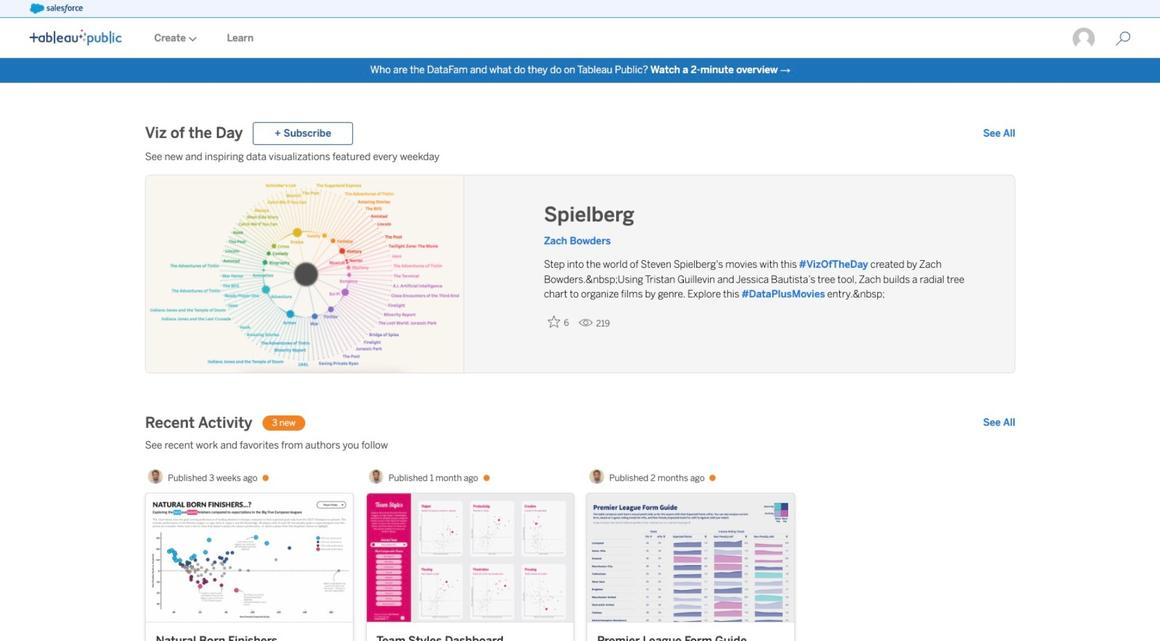 Task type: locate. For each thing, give the bounding box(es) containing it.
workbook thumbnail image
[[146, 494, 353, 623], [367, 494, 574, 623], [587, 494, 794, 623]]

salesforce logo image
[[30, 4, 83, 14]]

2 ben norland image from the left
[[369, 470, 384, 485]]

0 horizontal spatial workbook thumbnail image
[[146, 494, 353, 623]]

2 horizontal spatial workbook thumbnail image
[[587, 494, 794, 623]]

1 horizontal spatial workbook thumbnail image
[[367, 494, 574, 623]]

recent activity heading
[[145, 414, 252, 434]]

ben norland image for first workbook thumbnail from the right
[[590, 470, 605, 485]]

gary.orlando image
[[1073, 27, 1096, 51]]

1 horizontal spatial ben norland image
[[369, 470, 384, 485]]

logo image
[[30, 29, 122, 45]]

viz of the day heading
[[145, 124, 243, 144]]

3 workbook thumbnail image from the left
[[587, 494, 794, 623]]

Add Favorite button
[[544, 312, 574, 333]]

create image
[[186, 37, 197, 42]]

ben norland image
[[148, 470, 163, 485], [369, 470, 384, 485], [590, 470, 605, 485]]

2 horizontal spatial ben norland image
[[590, 470, 605, 485]]

0 horizontal spatial ben norland image
[[148, 470, 163, 485]]

1 ben norland image from the left
[[148, 470, 163, 485]]

go to search image
[[1101, 31, 1146, 46]]

3 ben norland image from the left
[[590, 470, 605, 485]]



Task type: vqa. For each thing, say whether or not it's contained in the screenshot.
Add Favorite icon
yes



Task type: describe. For each thing, give the bounding box(es) containing it.
ben norland image for 1st workbook thumbnail from the left
[[148, 470, 163, 485]]

ben norland image for second workbook thumbnail
[[369, 470, 384, 485]]

see recent work and favorites from authors you follow element
[[145, 439, 1016, 454]]

1 workbook thumbnail image from the left
[[146, 494, 353, 623]]

2 workbook thumbnail image from the left
[[367, 494, 574, 623]]

tableau public viz of the day image
[[146, 176, 464, 375]]

add favorite image
[[548, 316, 560, 329]]

see all recent activity element
[[983, 416, 1016, 431]]

see new and inspiring data visualizations featured every weekday element
[[145, 150, 1016, 165]]

see all viz of the day element
[[983, 126, 1016, 141]]



